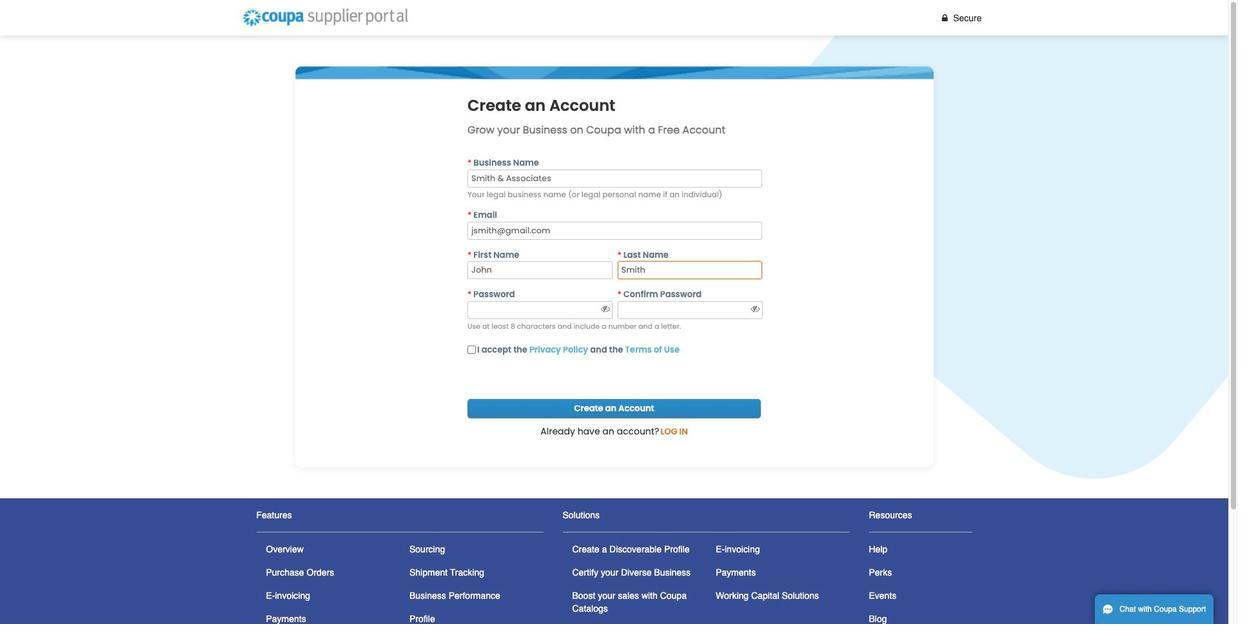Task type: vqa. For each thing, say whether or not it's contained in the screenshot.
No associated with 2
no



Task type: locate. For each thing, give the bounding box(es) containing it.
fw image
[[939, 13, 951, 22]]

coupa supplier portal image
[[236, 3, 414, 32]]

1 fw image from the left
[[600, 305, 611, 314]]

0 horizontal spatial fw image
[[600, 305, 611, 314]]

None text field
[[468, 222, 762, 240], [618, 262, 762, 280], [468, 222, 762, 240], [618, 262, 762, 280]]

None checkbox
[[468, 346, 476, 354]]

None text field
[[468, 169, 762, 187], [468, 262, 613, 280], [468, 169, 762, 187], [468, 262, 613, 280]]

fw image
[[600, 305, 611, 314], [750, 305, 761, 314]]

None password field
[[468, 301, 613, 319], [618, 301, 763, 319], [468, 301, 613, 319], [618, 301, 763, 319]]

1 horizontal spatial fw image
[[750, 305, 761, 314]]



Task type: describe. For each thing, give the bounding box(es) containing it.
2 fw image from the left
[[750, 305, 761, 314]]



